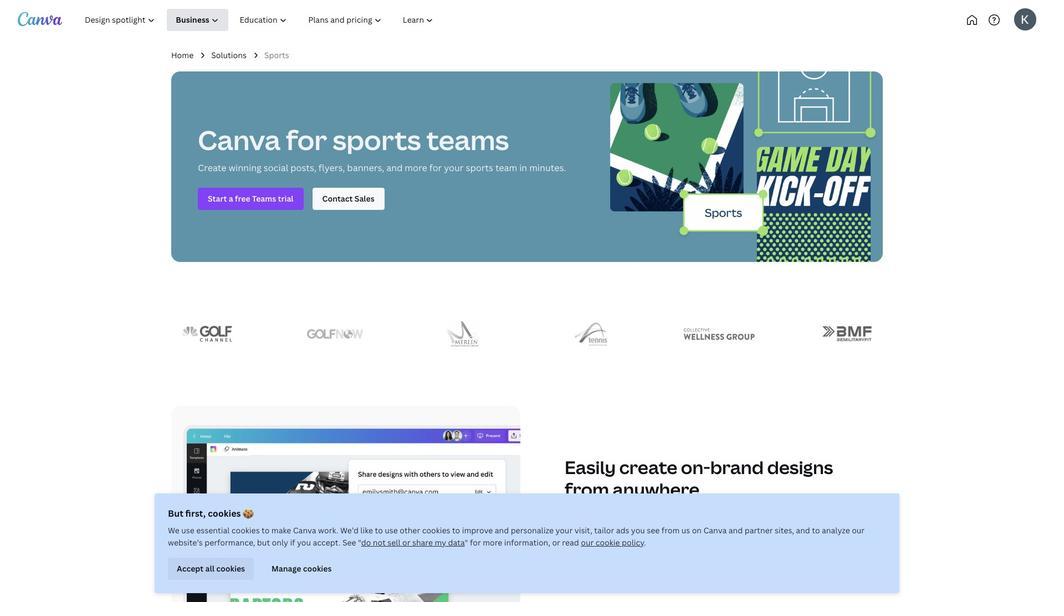 Task type: locate. For each thing, give the bounding box(es) containing it.
our down visit,
[[581, 538, 594, 548]]

you up policy
[[632, 526, 645, 536]]

0 horizontal spatial banners,
[[347, 162, 385, 174]]

1 vertical spatial create
[[565, 544, 592, 556]]

0 vertical spatial team
[[496, 162, 518, 174]]

from
[[565, 478, 609, 502], [662, 526, 680, 536]]

banners,
[[347, 162, 385, 174], [717, 544, 755, 556]]

manage cookies button
[[263, 558, 341, 581]]

0 horizontal spatial you
[[297, 538, 311, 548]]

to
[[262, 526, 270, 536], [375, 526, 383, 536], [452, 526, 460, 536], [812, 526, 820, 536], [818, 530, 827, 543], [780, 557, 789, 569], [821, 557, 830, 569], [611, 570, 620, 583]]

1 horizontal spatial from
[[662, 526, 680, 536]]

cookies down accept.
[[303, 564, 332, 574]]

your inside we use essential cookies to make canva work. we'd like to use other cookies to improve and personalize your visit, tailor ads you see from us on canva and partner sites, and to analyze our website's performance, but only if you accept. see "
[[556, 526, 573, 536]]

a right as
[[631, 530, 636, 543]]

top level navigation element
[[75, 9, 481, 31]]

1 horizontal spatial a
[[678, 517, 683, 529]]

1 vertical spatial you
[[297, 538, 311, 548]]

1 " from the left
[[358, 538, 361, 548]]

0 vertical spatial our
[[852, 526, 865, 536]]

0 vertical spatial your
[[444, 162, 464, 174]]

0 horizontal spatial more
[[405, 162, 427, 174]]

sports inside whether you're marketing a professional sports team or multitasking as a volunteer coach, you've probably needed to create promotional materials: think banners, logos, ad placements, tickets, calendars, flyers, merch… there's so much to design to get your team to the top.
[[740, 517, 767, 529]]

1 horizontal spatial or
[[553, 538, 561, 548]]

make
[[272, 526, 291, 536]]

1 horizontal spatial more
[[483, 538, 503, 548]]

create
[[620, 456, 678, 479], [565, 544, 592, 556]]

golf channel image
[[181, 326, 232, 343]]

home
[[171, 50, 194, 60]]

0 horizontal spatial use
[[181, 526, 195, 536]]

analyze
[[822, 526, 850, 536]]

2 horizontal spatial for
[[470, 538, 481, 548]]

canva up if
[[293, 526, 316, 536]]

or right sell
[[403, 538, 411, 548]]

my
[[435, 538, 446, 548]]

flyers, up top.
[[644, 557, 671, 569]]

be military fit image
[[823, 327, 872, 342]]

0 vertical spatial banners,
[[347, 162, 385, 174]]

1 horizontal spatial use
[[385, 526, 398, 536]]

or inside whether you're marketing a professional sports team or multitasking as a volunteer coach, you've probably needed to create promotional materials: think banners, logos, ad placements, tickets, calendars, flyers, merch… there's so much to design to get your team to the top.
[[794, 517, 803, 529]]

canva right on
[[704, 526, 727, 536]]

team down tickets,
[[587, 570, 609, 583]]

your
[[444, 162, 464, 174], [556, 526, 573, 536], [565, 570, 585, 583]]

1 use from the left
[[181, 526, 195, 536]]

use up sell
[[385, 526, 398, 536]]

0 vertical spatial flyers,
[[319, 162, 345, 174]]

flyers, inside whether you're marketing a professional sports team or multitasking as a volunteer coach, you've probably needed to create promotional materials: think banners, logos, ad placements, tickets, calendars, flyers, merch… there's so much to design to get your team to the top.
[[644, 557, 671, 569]]

use up "website's" at the left
[[181, 526, 195, 536]]

for up posts,
[[286, 122, 327, 158]]

improve
[[462, 526, 493, 536]]

0 horizontal spatial our
[[581, 538, 594, 548]]

your up read
[[556, 526, 573, 536]]

0 vertical spatial a
[[678, 517, 683, 529]]

1 horizontal spatial canva
[[293, 526, 316, 536]]

1 horizontal spatial for
[[430, 162, 442, 174]]

to left "analyze"
[[812, 526, 820, 536]]

from up whether
[[565, 478, 609, 502]]

" right see
[[358, 538, 361, 548]]

canva inside canva for sports teams create winning social posts, flyers, banners, and more for your sports team in minutes.
[[198, 122, 281, 158]]

other
[[400, 526, 420, 536]]

essential
[[196, 526, 230, 536]]

we'd
[[340, 526, 359, 536]]

0 vertical spatial from
[[565, 478, 609, 502]]

create left on-
[[620, 456, 678, 479]]

or
[[794, 517, 803, 529], [403, 538, 411, 548], [553, 538, 561, 548]]

ad
[[784, 544, 795, 556]]

for down improve
[[470, 538, 481, 548]]

minutes.
[[530, 162, 566, 174]]

your inside canva for sports teams create winning social posts, flyers, banners, and more for your sports team in minutes.
[[444, 162, 464, 174]]

accept all cookies button
[[168, 558, 254, 581]]

1 horizontal spatial flyers,
[[644, 557, 671, 569]]

flyers, right posts,
[[319, 162, 345, 174]]

see
[[647, 526, 660, 536]]

1 vertical spatial from
[[662, 526, 680, 536]]

policy
[[622, 538, 644, 548]]

0 vertical spatial you
[[632, 526, 645, 536]]

1 vertical spatial your
[[556, 526, 573, 536]]

you right if
[[297, 538, 311, 548]]

0 horizontal spatial for
[[286, 122, 327, 158]]

visit,
[[575, 526, 593, 536]]

sports
[[333, 122, 421, 158], [466, 162, 494, 174], [740, 517, 767, 529]]

cookies up the essential
[[208, 508, 241, 520]]

sports
[[264, 50, 289, 60]]

0 horizontal spatial team
[[496, 162, 518, 174]]

0 vertical spatial more
[[405, 162, 427, 174]]

sites,
[[775, 526, 795, 536]]

coach,
[[682, 530, 710, 543]]

our inside we use essential cookies to make canva work. we'd like to use other cookies to improve and personalize your visit, tailor ads you see from us on canva and partner sites, and to analyze our website's performance, but only if you accept. see "
[[852, 526, 865, 536]]

0 horizontal spatial "
[[358, 538, 361, 548]]

more
[[405, 162, 427, 174], [483, 538, 503, 548]]

2 use from the left
[[385, 526, 398, 536]]

we
[[168, 526, 180, 536]]

or up needed
[[794, 517, 803, 529]]

1 vertical spatial flyers,
[[644, 557, 671, 569]]

website's
[[168, 538, 203, 548]]

🍪
[[243, 508, 254, 520]]

work.
[[318, 526, 339, 536]]

do
[[361, 538, 371, 548]]

manage cookies
[[272, 564, 332, 574]]

"
[[358, 538, 361, 548], [465, 538, 468, 548]]

get
[[832, 557, 846, 569]]

cookies down 🍪
[[232, 526, 260, 536]]

cookie
[[596, 538, 620, 548]]

banners, inside whether you're marketing a professional sports team or multitasking as a volunteer coach, you've probably needed to create promotional materials: think banners, logos, ad placements, tickets, calendars, flyers, merch… there's so much to design to get your team to the top.
[[717, 544, 755, 556]]

0 horizontal spatial create
[[565, 544, 592, 556]]

easily create on-brand designs from anywhere
[[565, 456, 834, 502]]

performance,
[[205, 538, 255, 548]]

1 vertical spatial sports
[[466, 162, 494, 174]]

for down teams in the left top of the page
[[430, 162, 442, 174]]

2 horizontal spatial team
[[770, 517, 791, 529]]

cookies
[[208, 508, 241, 520], [232, 526, 260, 536], [422, 526, 451, 536], [216, 564, 245, 574], [303, 564, 332, 574]]

1 vertical spatial more
[[483, 538, 503, 548]]

" inside we use essential cookies to make canva work. we'd like to use other cookies to improve and personalize your visit, tailor ads you see from us on canva and partner sites, and to analyze our website's performance, but only if you accept. see "
[[358, 538, 361, 548]]

2 horizontal spatial sports
[[740, 517, 767, 529]]

0 horizontal spatial canva
[[198, 122, 281, 158]]

canva
[[198, 122, 281, 158], [293, 526, 316, 536], [704, 526, 727, 536]]

team left 'in'
[[496, 162, 518, 174]]

team up the probably
[[770, 517, 791, 529]]

0 horizontal spatial flyers,
[[319, 162, 345, 174]]

a left on
[[678, 517, 683, 529]]

if
[[290, 538, 295, 548]]

2 vertical spatial your
[[565, 570, 585, 583]]

1 vertical spatial our
[[581, 538, 594, 548]]

1 horizontal spatial banners,
[[717, 544, 755, 556]]

team
[[496, 162, 518, 174], [770, 517, 791, 529], [587, 570, 609, 583]]

cookies up my at the bottom left
[[422, 526, 451, 536]]

but
[[168, 508, 183, 520]]

teams
[[427, 122, 509, 158]]

social
[[264, 162, 289, 174]]

0 horizontal spatial from
[[565, 478, 609, 502]]

partner
[[745, 526, 773, 536]]

data
[[448, 538, 465, 548]]

0 vertical spatial sports
[[333, 122, 421, 158]]

we use essential cookies to make canva work. we'd like to use other cookies to improve and personalize your visit, tailor ads you see from us on canva and partner sites, and to analyze our website's performance, but only if you accept. see "
[[168, 526, 865, 548]]

needed
[[783, 530, 816, 543]]

probably
[[742, 530, 781, 543]]

0 horizontal spatial a
[[631, 530, 636, 543]]

flyers,
[[319, 162, 345, 174], [644, 557, 671, 569]]

" down improve
[[465, 538, 468, 548]]

0 vertical spatial create
[[620, 456, 678, 479]]

you
[[632, 526, 645, 536], [297, 538, 311, 548]]

you're
[[604, 517, 631, 529]]

not
[[373, 538, 386, 548]]

solutions link
[[211, 49, 247, 62]]

and inside canva for sports teams create winning social posts, flyers, banners, and more for your sports team in minutes.
[[387, 162, 403, 174]]

cookies inside accept all cookies button
[[216, 564, 245, 574]]

flyers, inside canva for sports teams create winning social posts, flyers, banners, and more for your sports team in minutes.
[[319, 162, 345, 174]]

placements,
[[797, 544, 849, 556]]

your down tickets,
[[565, 570, 585, 583]]

1 horizontal spatial our
[[852, 526, 865, 536]]

our
[[852, 526, 865, 536], [581, 538, 594, 548]]

create up tickets,
[[565, 544, 592, 556]]

cookies inside manage cookies button
[[303, 564, 332, 574]]

1 horizontal spatial team
[[587, 570, 609, 583]]

or left read
[[553, 538, 561, 548]]

tennis australia image
[[575, 323, 608, 346]]

from inside we use essential cookies to make canva work. we'd like to use other cookies to improve and personalize your visit, tailor ads you see from us on canva and partner sites, and to analyze our website's performance, but only if you accept. see "
[[662, 526, 680, 536]]

our right "analyze"
[[852, 526, 865, 536]]

your down teams in the left top of the page
[[444, 162, 464, 174]]

cookies right all at the left of the page
[[216, 564, 245, 574]]

canva up winning
[[198, 122, 281, 158]]

and
[[387, 162, 403, 174], [495, 526, 509, 536], [729, 526, 743, 536], [796, 526, 811, 536]]

1 horizontal spatial create
[[620, 456, 678, 479]]

1 horizontal spatial "
[[465, 538, 468, 548]]

to left the
[[611, 570, 620, 583]]

2 vertical spatial sports
[[740, 517, 767, 529]]

2 horizontal spatial or
[[794, 517, 803, 529]]

solutions
[[211, 50, 247, 60]]

1 vertical spatial banners,
[[717, 544, 755, 556]]

from left 'us'
[[662, 526, 680, 536]]

your inside whether you're marketing a professional sports team or multitasking as a volunteer coach, you've probably needed to create promotional materials: think banners, logos, ad placements, tickets, calendars, flyers, merch… there's so much to design to get your team to the top.
[[565, 570, 585, 583]]



Task type: describe. For each thing, give the bounding box(es) containing it.
think
[[694, 544, 715, 556]]

promotional
[[594, 544, 648, 556]]

collective wellness image
[[684, 329, 755, 340]]

do not sell or share my data " for more information, or read our cookie policy .
[[361, 538, 646, 548]]

first,
[[186, 508, 206, 520]]

anywhere
[[613, 478, 700, 502]]

0 horizontal spatial or
[[403, 538, 411, 548]]

whether you're marketing a professional sports team or multitasking as a volunteer coach, you've probably needed to create promotional materials: think banners, logos, ad placements, tickets, calendars, flyers, merch… there's so much to design to get your team to the top.
[[565, 517, 849, 583]]

brand
[[711, 456, 764, 479]]

there's
[[708, 557, 739, 569]]

all
[[205, 564, 215, 574]]

merch…
[[673, 557, 706, 569]]

as
[[620, 530, 629, 543]]

from inside the easily create on-brand designs from anywhere
[[565, 478, 609, 502]]

but
[[257, 538, 270, 548]]

merlin entertainment group image
[[447, 321, 479, 348]]

to left get
[[821, 557, 830, 569]]

but first, cookies 🍪
[[168, 508, 254, 520]]

2 vertical spatial team
[[587, 570, 609, 583]]

to down ad
[[780, 557, 789, 569]]

tickets,
[[565, 557, 596, 569]]

more inside canva for sports teams create winning social posts, flyers, banners, and more for your sports team in minutes.
[[405, 162, 427, 174]]

only
[[272, 538, 288, 548]]

the
[[622, 570, 636, 583]]

to up "data"
[[452, 526, 460, 536]]

us
[[682, 526, 691, 536]]

on
[[692, 526, 702, 536]]

create inside whether you're marketing a professional sports team or multitasking as a volunteer coach, you've probably needed to create promotional materials: think banners, logos, ad placements, tickets, calendars, flyers, merch… there's so much to design to get your team to the top.
[[565, 544, 592, 556]]

create
[[198, 162, 227, 174]]

personalize
[[511, 526, 554, 536]]

to right like
[[375, 526, 383, 536]]

much
[[754, 557, 778, 569]]

top.
[[638, 570, 655, 583]]

design
[[791, 557, 819, 569]]

share
[[412, 538, 433, 548]]

marketing
[[633, 517, 676, 529]]

canva for sports teams create winning social posts, flyers, banners, and more for your sports team in minutes.
[[198, 122, 566, 174]]

create inside the easily create on-brand designs from anywhere
[[620, 456, 678, 479]]

1 vertical spatial for
[[430, 162, 442, 174]]

accept.
[[313, 538, 341, 548]]

logos,
[[757, 544, 782, 556]]

information,
[[504, 538, 551, 548]]

0 vertical spatial for
[[286, 122, 327, 158]]

calendars,
[[598, 557, 642, 569]]

our cookie policy link
[[581, 538, 644, 548]]

on-
[[681, 456, 711, 479]]

banners, inside canva for sports teams create winning social posts, flyers, banners, and more for your sports team in minutes.
[[347, 162, 385, 174]]

sell
[[388, 538, 401, 548]]

tailor
[[595, 526, 615, 536]]

2 horizontal spatial canva
[[704, 526, 727, 536]]

volunteer
[[638, 530, 680, 543]]

so
[[742, 557, 752, 569]]

home link
[[171, 49, 194, 62]]

do not sell or share my data link
[[361, 538, 465, 548]]

easily
[[565, 456, 616, 479]]

1 vertical spatial team
[[770, 517, 791, 529]]

you've
[[712, 530, 740, 543]]

accept all cookies
[[177, 564, 245, 574]]

1 horizontal spatial sports
[[466, 162, 494, 174]]

to up placements,
[[818, 530, 827, 543]]

to up "but"
[[262, 526, 270, 536]]

2 " from the left
[[465, 538, 468, 548]]

multitasking
[[565, 530, 617, 543]]

ads
[[616, 526, 630, 536]]

like
[[361, 526, 373, 536]]

team inside canva for sports teams create winning social posts, flyers, banners, and more for your sports team in minutes.
[[496, 162, 518, 174]]

winning
[[229, 162, 262, 174]]

materials:
[[650, 544, 692, 556]]

manage
[[272, 564, 301, 574]]

1 horizontal spatial you
[[632, 526, 645, 536]]

see
[[343, 538, 356, 548]]

golf now image
[[307, 330, 363, 339]]

designs
[[768, 456, 834, 479]]

professional
[[685, 517, 738, 529]]

posts,
[[291, 162, 317, 174]]

read
[[562, 538, 579, 548]]

2 vertical spatial for
[[470, 538, 481, 548]]

in
[[520, 162, 527, 174]]

accept
[[177, 564, 204, 574]]

design shared between sports team for a sports flyer in canva image
[[171, 407, 521, 603]]

0 horizontal spatial sports
[[333, 122, 421, 158]]

whether
[[565, 517, 602, 529]]

.
[[644, 538, 646, 548]]

1 vertical spatial a
[[631, 530, 636, 543]]



Task type: vqa. For each thing, say whether or not it's contained in the screenshot.
schools!
no



